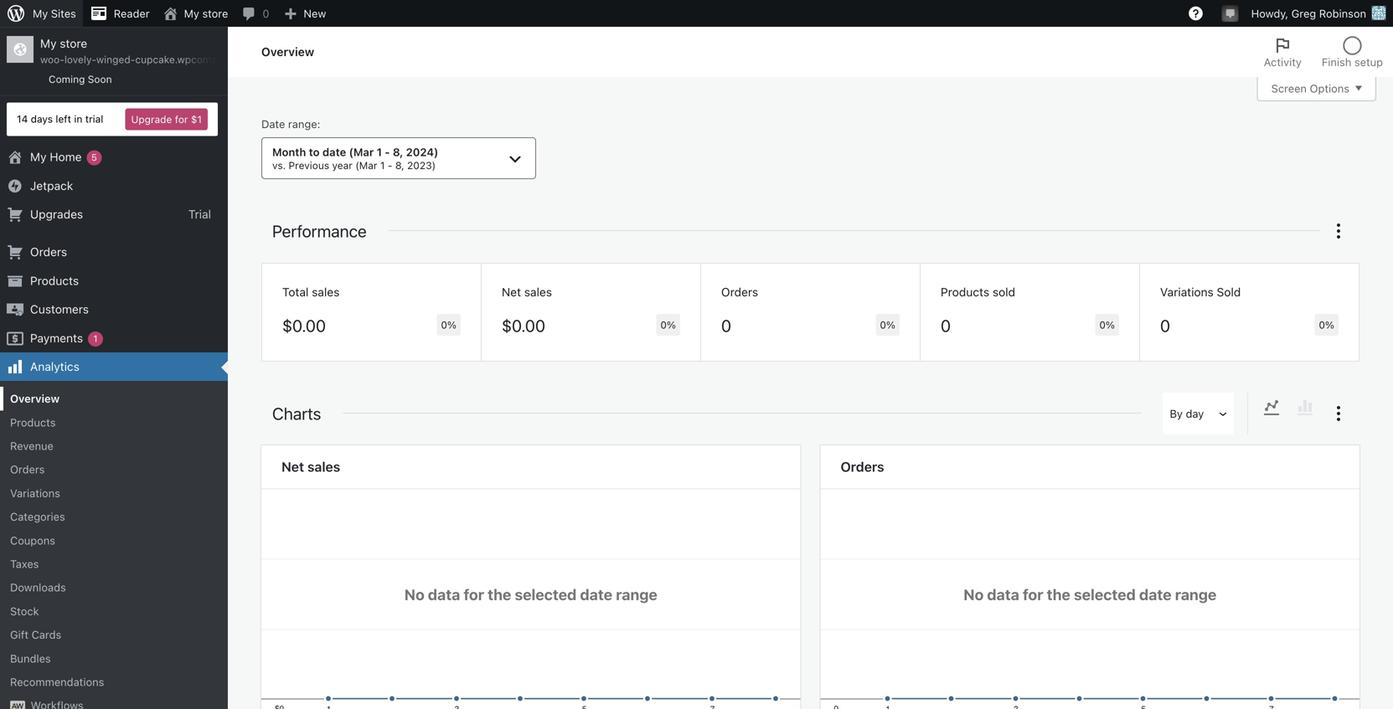 Task type: locate. For each thing, give the bounding box(es) containing it.
variations for variations
[[10, 487, 60, 500]]

coupons link
[[0, 529, 228, 553]]

1 vertical spatial orders link
[[0, 458, 228, 482]]

my for my store
[[184, 7, 199, 20]]

1 vertical spatial products link
[[0, 411, 228, 435]]

store
[[202, 7, 228, 20], [60, 36, 87, 50]]

orders inside performance indicators menu
[[722, 286, 759, 299]]

0 vertical spatial overview
[[262, 45, 314, 59]]

downloads
[[10, 582, 66, 594]]

0 link
[[235, 0, 276, 27]]

- left the 2023) at the left
[[388, 160, 393, 171]]

variations up categories
[[10, 487, 60, 500]]

finish setup
[[1323, 56, 1384, 68]]

my for my home 5
[[30, 150, 47, 164]]

my for my store woo-lovely-winged-cupcake.wpcomstaging.com coming soon
[[40, 36, 57, 50]]

1 left the 2023) at the left
[[380, 160, 385, 171]]

$0.00 for net
[[502, 316, 546, 336]]

reader link
[[83, 0, 156, 27]]

0 vertical spatial 1
[[377, 146, 382, 158]]

upgrades
[[30, 207, 83, 221]]

my up woo-
[[40, 36, 57, 50]]

1 0% from the left
[[441, 320, 457, 331]]

0 vertical spatial variations
[[1161, 286, 1214, 299]]

customers
[[30, 303, 89, 316]]

0 vertical spatial orders link
[[0, 238, 228, 267]]

0 for products sold
[[941, 316, 951, 336]]

month to date (mar 1 - 8, 2024) vs. previous year (mar 1 - 8, 2023)
[[272, 146, 439, 171]]

orders link up customers link
[[0, 238, 228, 267]]

howdy,
[[1252, 7, 1289, 20]]

- left '2024)'
[[385, 146, 390, 158]]

my sites link
[[0, 0, 83, 27]]

1
[[377, 146, 382, 158], [380, 160, 385, 171], [93, 333, 98, 344]]

store inside my store woo-lovely-winged-cupcake.wpcomstaging.com coming soon
[[60, 36, 87, 50]]

1 horizontal spatial $0.00
[[502, 316, 546, 336]]

14 days left in trial
[[17, 113, 103, 125]]

my left sites
[[33, 7, 48, 20]]

gift cards link
[[0, 624, 228, 647]]

products left sold
[[941, 286, 990, 299]]

cards
[[32, 629, 61, 642]]

1 vertical spatial store
[[60, 36, 87, 50]]

performance
[[272, 221, 367, 241]]

new link
[[276, 0, 333, 27]]

store left the 0 link on the left top
[[202, 7, 228, 20]]

2 vertical spatial 1
[[93, 333, 98, 344]]

variations inside main menu navigation
[[10, 487, 60, 500]]

overview down analytics
[[10, 393, 60, 405]]

products link up customers
[[0, 267, 228, 296]]

in
[[74, 113, 82, 125]]

1 vertical spatial variations
[[10, 487, 60, 500]]

8,
[[393, 146, 403, 158], [395, 160, 405, 171]]

1 horizontal spatial net
[[502, 286, 521, 299]]

my left home
[[30, 150, 47, 164]]

store for my store
[[202, 7, 228, 20]]

jetpack link
[[0, 172, 228, 200]]

14
[[17, 113, 28, 125]]

2 0% from the left
[[661, 320, 676, 331]]

0 horizontal spatial $0.00
[[282, 316, 326, 336]]

overview down new 'link'
[[262, 45, 314, 59]]

-
[[385, 146, 390, 158], [388, 160, 393, 171]]

0% for variations
[[1320, 320, 1335, 331]]

products link down the analytics link
[[0, 411, 228, 435]]

0 vertical spatial net sales
[[502, 286, 552, 299]]

home
[[50, 150, 82, 164]]

jetpack
[[30, 179, 73, 193]]

2023)
[[407, 160, 436, 171]]

categories
[[10, 511, 65, 524]]

1 vertical spatial overview
[[10, 393, 60, 405]]

8, left '2024)'
[[393, 146, 403, 158]]

variations left "sold"
[[1161, 286, 1214, 299]]

1 horizontal spatial overview
[[262, 45, 314, 59]]

0 horizontal spatial overview
[[10, 393, 60, 405]]

0
[[263, 7, 269, 20], [722, 316, 732, 336], [941, 316, 951, 336], [1161, 316, 1171, 336]]

orders
[[30, 245, 67, 259], [722, 286, 759, 299], [841, 459, 885, 475], [10, 464, 45, 476]]

upgrade for $1
[[131, 114, 202, 125]]

variations inside performance indicators menu
[[1161, 286, 1214, 299]]

my inside my store woo-lovely-winged-cupcake.wpcomstaging.com coming soon
[[40, 36, 57, 50]]

products link
[[0, 267, 228, 296], [0, 411, 228, 435]]

recommendations link
[[0, 671, 228, 695]]

1 vertical spatial net sales
[[282, 459, 340, 475]]

(mar
[[349, 146, 374, 158], [356, 160, 378, 171]]

store inside toolbar navigation
[[202, 7, 228, 20]]

1 $0.00 from the left
[[282, 316, 326, 336]]

1 horizontal spatial variations
[[1161, 286, 1214, 299]]

analytics link
[[0, 353, 228, 381]]

upgrade
[[131, 114, 172, 125]]

activity button
[[1254, 27, 1312, 77]]

1 vertical spatial -
[[388, 160, 393, 171]]

1 vertical spatial net
[[282, 459, 304, 475]]

reader
[[114, 7, 150, 20]]

$0.00
[[282, 316, 326, 336], [502, 316, 546, 336]]

stock
[[10, 605, 39, 618]]

my store link
[[156, 0, 235, 27]]

0% for total
[[441, 320, 457, 331]]

screen options
[[1272, 82, 1350, 95]]

tab list
[[1254, 27, 1394, 77]]

5 0% from the left
[[1320, 320, 1335, 331]]

orders link
[[0, 238, 228, 267], [0, 458, 228, 482]]

net sales
[[502, 286, 552, 299], [282, 459, 340, 475]]

1 horizontal spatial net sales
[[502, 286, 552, 299]]

year
[[332, 160, 353, 171]]

store up lovely-
[[60, 36, 87, 50]]

(mar right year at the left top of the page
[[356, 160, 378, 171]]

0 vertical spatial store
[[202, 7, 228, 20]]

2024)
[[406, 146, 439, 158]]

net inside performance indicators menu
[[502, 286, 521, 299]]

woo-
[[40, 54, 64, 66]]

my for my sites
[[33, 7, 48, 20]]

tab list containing activity
[[1254, 27, 1394, 77]]

previous
[[289, 160, 330, 171]]

overview
[[262, 45, 314, 59], [10, 393, 60, 405]]

0 horizontal spatial variations
[[10, 487, 60, 500]]

1 up the analytics link
[[93, 333, 98, 344]]

for
[[175, 114, 188, 125]]

1 inside payments 1
[[93, 333, 98, 344]]

finish
[[1323, 56, 1352, 68]]

new
[[304, 7, 326, 20]]

products
[[30, 274, 79, 288], [941, 286, 990, 299], [10, 416, 56, 429]]

menu bar
[[1249, 393, 1329, 435]]

sales
[[312, 286, 340, 299], [525, 286, 552, 299], [308, 459, 340, 475]]

recommendations
[[10, 676, 104, 689]]

payments 1
[[30, 331, 98, 345]]

0 vertical spatial 8,
[[393, 146, 403, 158]]

0 vertical spatial net
[[502, 286, 521, 299]]

(mar up year at the left top of the page
[[349, 146, 374, 158]]

0 horizontal spatial net sales
[[282, 459, 340, 475]]

variations for variations sold
[[1161, 286, 1214, 299]]

2 $0.00 from the left
[[502, 316, 546, 336]]

net sales inside performance indicators menu
[[502, 286, 552, 299]]

my up cupcake.wpcomstaging.com on the top left
[[184, 7, 199, 20]]

0 vertical spatial products link
[[0, 267, 228, 296]]

0% for products
[[1100, 320, 1116, 331]]

sites
[[51, 7, 76, 20]]

1 horizontal spatial store
[[202, 7, 228, 20]]

1 products link from the top
[[0, 267, 228, 296]]

orders link up categories link
[[0, 458, 228, 482]]

1 left '2024)'
[[377, 146, 382, 158]]

8, left the 2023) at the left
[[395, 160, 405, 171]]

0 horizontal spatial store
[[60, 36, 87, 50]]

lovely-
[[64, 54, 96, 66]]

downloads link
[[0, 576, 228, 600]]

store for my store woo-lovely-winged-cupcake.wpcomstaging.com coming soon
[[60, 36, 87, 50]]

days
[[31, 113, 53, 125]]

4 0% from the left
[[1100, 320, 1116, 331]]



Task type: describe. For each thing, give the bounding box(es) containing it.
products up revenue
[[10, 416, 56, 429]]

0 for orders
[[722, 316, 732, 336]]

1 vertical spatial (mar
[[356, 160, 378, 171]]

date
[[323, 146, 346, 158]]

notification image
[[1224, 6, 1238, 19]]

range
[[288, 118, 317, 130]]

payments
[[30, 331, 83, 345]]

activity
[[1265, 56, 1302, 68]]

howdy, greg robinson
[[1252, 7, 1367, 20]]

trial
[[85, 113, 103, 125]]

stock link
[[0, 600, 228, 624]]

revenue
[[10, 440, 54, 453]]

$0.00 for total
[[282, 316, 326, 336]]

bundles link
[[0, 647, 228, 671]]

vs.
[[272, 160, 286, 171]]

soon
[[88, 73, 112, 85]]

0 vertical spatial (mar
[[349, 146, 374, 158]]

finish setup button
[[1312, 27, 1394, 77]]

bundles
[[10, 653, 51, 665]]

left
[[56, 113, 71, 125]]

0% for net
[[661, 320, 676, 331]]

2 products link from the top
[[0, 411, 228, 435]]

3 0% from the left
[[880, 320, 896, 331]]

categories link
[[0, 506, 228, 529]]

setup
[[1355, 56, 1384, 68]]

analytics
[[30, 360, 79, 374]]

0 horizontal spatial net
[[282, 459, 304, 475]]

products sold
[[941, 286, 1016, 299]]

taxes
[[10, 558, 39, 571]]

0 inside the 0 link
[[263, 7, 269, 20]]

customers link
[[0, 296, 228, 324]]

5
[[91, 152, 97, 163]]

1 vertical spatial 8,
[[395, 160, 405, 171]]

total
[[282, 286, 309, 299]]

my sites
[[33, 7, 76, 20]]

gift
[[10, 629, 29, 642]]

gift cards
[[10, 629, 61, 642]]

toolbar navigation
[[0, 0, 1394, 30]]

variations sold
[[1161, 286, 1242, 299]]

choose which charts to display image
[[1329, 404, 1349, 424]]

trial
[[188, 207, 211, 221]]

my store
[[184, 7, 228, 20]]

line chart image
[[1262, 398, 1282, 418]]

2 orders link from the top
[[0, 458, 228, 482]]

0 vertical spatial -
[[385, 146, 390, 158]]

cupcake.wpcomstaging.com
[[135, 54, 270, 66]]

bar chart image
[[1296, 398, 1316, 418]]

performance indicators menu
[[262, 263, 1360, 362]]

total sales
[[282, 286, 340, 299]]

$1
[[191, 114, 202, 125]]

revenue link
[[0, 435, 228, 458]]

greg
[[1292, 7, 1317, 20]]

products up customers
[[30, 274, 79, 288]]

month
[[272, 146, 306, 158]]

overview inside main menu navigation
[[10, 393, 60, 405]]

0 for variations sold
[[1161, 316, 1171, 336]]

automatewoo element
[[10, 702, 25, 710]]

my store woo-lovely-winged-cupcake.wpcomstaging.com coming soon
[[40, 36, 270, 85]]

date range :
[[262, 118, 321, 130]]

products inside performance indicators menu
[[941, 286, 990, 299]]

choose which analytics to display and the section name image
[[1329, 221, 1349, 242]]

upgrade for $1 button
[[125, 109, 208, 130]]

winged-
[[96, 54, 135, 66]]

screen
[[1272, 82, 1308, 95]]

taxes link
[[0, 553, 228, 576]]

to
[[309, 146, 320, 158]]

variations link
[[0, 482, 228, 506]]

coupons
[[10, 535, 55, 547]]

1 vertical spatial 1
[[380, 160, 385, 171]]

date
[[262, 118, 285, 130]]

my home 5
[[30, 150, 97, 164]]

options
[[1311, 82, 1350, 95]]

screen options button
[[1258, 76, 1377, 101]]

1 orders link from the top
[[0, 238, 228, 267]]

coming
[[49, 73, 85, 85]]

overview link
[[0, 387, 228, 411]]

robinson
[[1320, 7, 1367, 20]]

sold
[[993, 286, 1016, 299]]

sold
[[1217, 286, 1242, 299]]

:
[[317, 118, 321, 130]]

charts
[[272, 404, 321, 424]]

main menu navigation
[[0, 27, 270, 710]]



Task type: vqa. For each thing, say whether or not it's contained in the screenshot.


